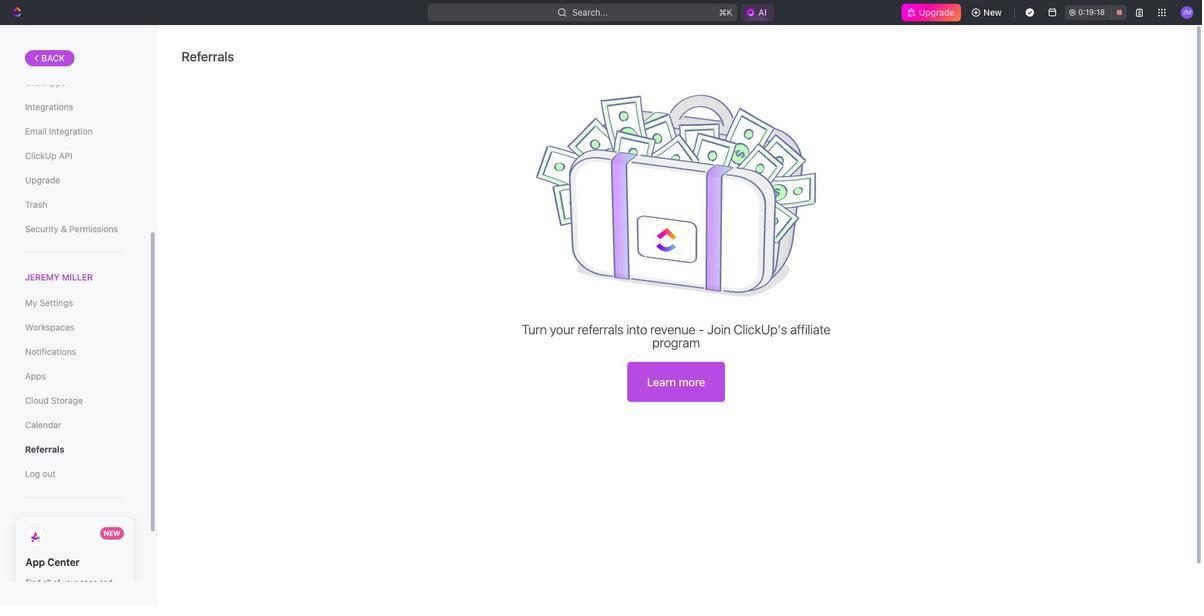 Task type: vqa. For each thing, say whether or not it's contained in the screenshot.
6th — text field from the left
no



Task type: locate. For each thing, give the bounding box(es) containing it.
integration
[[49, 126, 93, 137]]

upgrade link left new 'button'
[[901, 4, 961, 21]]

new
[[984, 7, 1002, 18], [104, 529, 120, 537]]

clickup api link
[[25, 145, 125, 167]]

security & permissions link
[[25, 219, 125, 240]]

clickup api
[[25, 150, 72, 161]]

turn
[[522, 322, 547, 337]]

clickup's
[[734, 322, 787, 337]]

app
[[26, 557, 45, 568], [109, 589, 123, 599]]

new button
[[966, 3, 1010, 23]]

upgrade link up trash link
[[25, 170, 125, 191]]

jeremy
[[25, 272, 60, 282]]

1 vertical spatial upgrade
[[25, 175, 60, 185]]

clickup
[[25, 150, 57, 161]]

calendar
[[25, 420, 61, 430]]

log out
[[25, 469, 56, 479]]

upgrade link
[[901, 4, 961, 21], [25, 170, 125, 191]]

0 vertical spatial your
[[550, 322, 575, 337]]

learn more link
[[628, 362, 725, 402]]

storage
[[51, 395, 83, 406]]

1 horizontal spatial referrals
[[182, 49, 234, 64]]

upgrade
[[919, 7, 955, 18], [25, 175, 60, 185]]

ai button
[[741, 4, 774, 21]]

referrals inside referrals link
[[25, 444, 64, 455]]

cloud
[[25, 395, 49, 406]]

more
[[679, 376, 705, 389]]

trash link
[[25, 194, 125, 215]]

apps
[[25, 371, 46, 381]]

center
[[47, 557, 80, 568]]

jm
[[1183, 8, 1192, 16]]

1 vertical spatial referrals
[[25, 444, 64, 455]]

0 horizontal spatial upgrade link
[[25, 170, 125, 191]]

1 vertical spatial your
[[62, 578, 78, 587]]

your up the in
[[62, 578, 78, 587]]

0 vertical spatial new
[[984, 7, 1002, 18]]

notifications link
[[25, 341, 125, 363]]

security & permissions
[[25, 224, 118, 234]]

0 horizontal spatial upgrade
[[25, 175, 60, 185]]

-
[[699, 322, 704, 337]]

revenue
[[650, 322, 696, 337]]

0 horizontal spatial app
[[26, 557, 45, 568]]

your right turn on the left
[[550, 322, 575, 337]]

upgrade left new 'button'
[[919, 7, 955, 18]]

app inside find all of your apps and integrations in our new app center!
[[109, 589, 123, 599]]

0 horizontal spatial your
[[62, 578, 78, 587]]

your
[[550, 322, 575, 337], [62, 578, 78, 587]]

workspaces link
[[25, 317, 125, 338]]

0 horizontal spatial referrals
[[25, 444, 64, 455]]

1 horizontal spatial upgrade
[[919, 7, 955, 18]]

1 horizontal spatial your
[[550, 322, 575, 337]]

new inside 'button'
[[984, 7, 1002, 18]]

1 vertical spatial app
[[109, 589, 123, 599]]

app up find
[[26, 557, 45, 568]]

calendar link
[[25, 415, 125, 436]]

email integration
[[25, 126, 93, 137]]

center!
[[26, 601, 52, 606]]

app down and
[[109, 589, 123, 599]]

into
[[627, 322, 647, 337]]

new
[[92, 589, 107, 599]]

your inside find all of your apps and integrations in our new app center!
[[62, 578, 78, 587]]

0 horizontal spatial new
[[104, 529, 120, 537]]

our
[[78, 589, 90, 599]]

referrals
[[182, 49, 234, 64], [25, 444, 64, 455]]

security
[[25, 224, 58, 234]]

1 horizontal spatial upgrade link
[[901, 4, 961, 21]]

affiliate
[[790, 322, 831, 337]]

jm button
[[1177, 3, 1197, 23]]

app center
[[26, 557, 80, 568]]

email integration link
[[25, 121, 125, 142]]

upgrade down the clickup
[[25, 175, 60, 185]]

program
[[652, 335, 700, 350]]

1 horizontal spatial new
[[984, 7, 1002, 18]]

1 vertical spatial upgrade link
[[25, 170, 125, 191]]

1 horizontal spatial app
[[109, 589, 123, 599]]

log
[[25, 469, 40, 479]]



Task type: describe. For each thing, give the bounding box(es) containing it.
0:19:18 button
[[1065, 5, 1127, 20]]

miller
[[62, 272, 93, 282]]

1 vertical spatial new
[[104, 529, 120, 537]]

all
[[43, 578, 51, 587]]

learn
[[647, 376, 676, 389]]

integrations link
[[25, 96, 125, 118]]

0:19:18
[[1078, 8, 1105, 17]]

referrals
[[578, 322, 624, 337]]

log out link
[[25, 463, 125, 485]]

in
[[70, 589, 76, 599]]

workspaces
[[25, 322, 75, 333]]

clickapps link
[[25, 72, 125, 93]]

back
[[41, 53, 65, 63]]

jeremy miller
[[25, 272, 93, 282]]

&
[[61, 224, 67, 234]]

find
[[26, 578, 41, 587]]

0 vertical spatial referrals
[[182, 49, 234, 64]]

my
[[25, 298, 37, 308]]

integrations
[[26, 589, 68, 599]]

email
[[25, 126, 47, 137]]

ai
[[759, 7, 767, 18]]

of
[[53, 578, 60, 587]]

apps link
[[25, 366, 125, 387]]

cloud storage link
[[25, 390, 125, 412]]

find all of your apps and integrations in our new app center!
[[26, 578, 123, 606]]

integrations
[[25, 101, 73, 112]]

⌘k
[[719, 7, 733, 18]]

settings
[[40, 298, 73, 308]]

clickapps
[[25, 77, 66, 88]]

out
[[42, 469, 56, 479]]

apps
[[80, 578, 97, 587]]

trash
[[25, 199, 47, 210]]

notifications
[[25, 346, 76, 357]]

join
[[707, 322, 731, 337]]

rewards graphic@2x image
[[536, 95, 817, 297]]

turn your referrals into revenue - join clickup's affiliate program
[[522, 322, 831, 350]]

learn more
[[647, 376, 705, 389]]

back link
[[25, 50, 74, 66]]

my settings link
[[25, 293, 125, 314]]

search...
[[573, 7, 608, 18]]

referrals link
[[25, 439, 125, 460]]

permissions
[[69, 224, 118, 234]]

api
[[59, 150, 72, 161]]

0 vertical spatial app
[[26, 557, 45, 568]]

and
[[99, 578, 113, 587]]

0 vertical spatial upgrade link
[[901, 4, 961, 21]]

cloud storage
[[25, 395, 83, 406]]

my settings
[[25, 298, 73, 308]]

0 vertical spatial upgrade
[[919, 7, 955, 18]]

your inside turn your referrals into revenue - join clickup's affiliate program
[[550, 322, 575, 337]]



